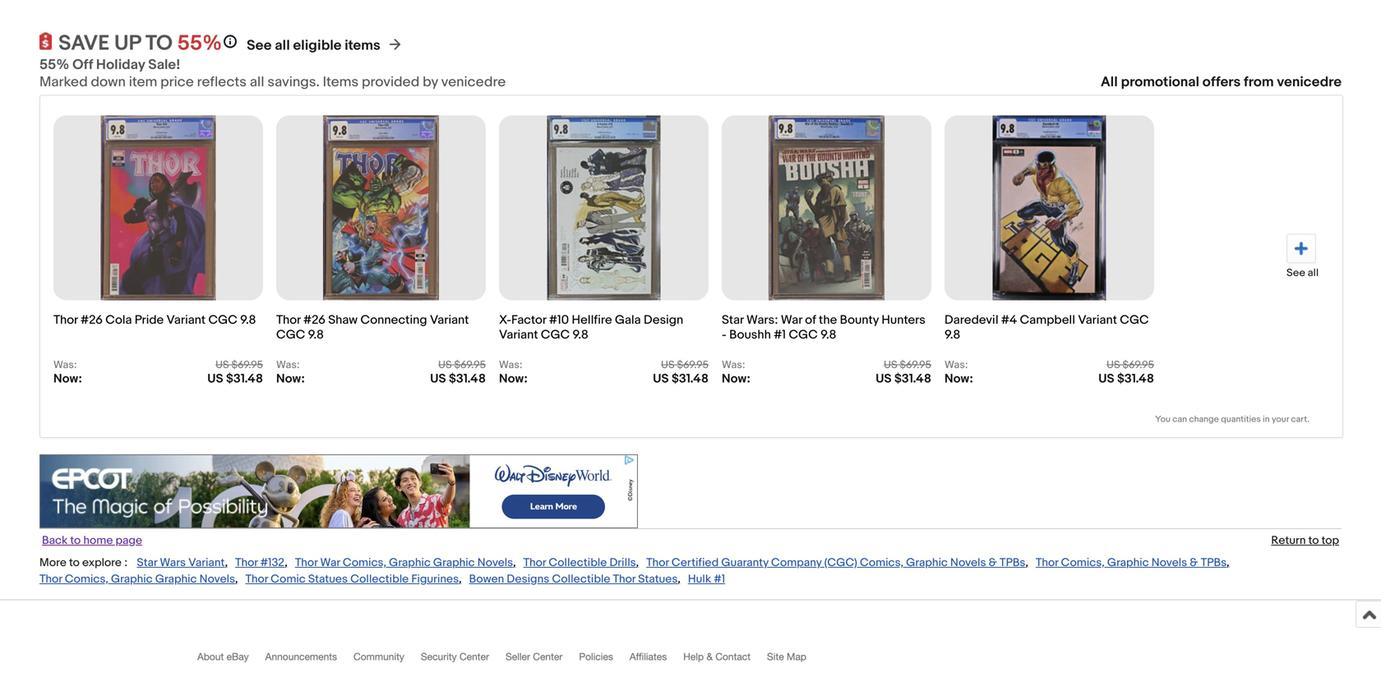 Task type: describe. For each thing, give the bounding box(es) containing it.
now: for daredevil #4 campbell variant cgc 9.8
[[945, 372, 974, 387]]

variant inside thor #26 cola pride variant cgc 9.8 link
[[167, 313, 206, 328]]

cart.
[[1292, 415, 1310, 425]]

cgc inside x-factor #10 hellfire gala design variant cgc 9.8
[[541, 328, 570, 343]]

1 tpbs from the left
[[1000, 556, 1026, 570]]

connecting
[[361, 313, 427, 328]]

9.8 inside thor #26 shaw connecting variant cgc 9.8
[[308, 328, 324, 343]]

#132
[[260, 556, 285, 570]]

all inside the 55% off holiday sale! marked down item price reflects all savings. items provided by venicedre
[[250, 74, 264, 91]]

x-factor #10 hellfire gala design variant cgc 9.8
[[499, 313, 684, 343]]

9.8 inside x-factor #10 hellfire gala design variant cgc 9.8
[[573, 328, 589, 343]]

see for see all eligible items
[[247, 37, 272, 54]]

2 horizontal spatial &
[[1190, 556, 1199, 570]]

star wars: war of the bounty hunters - boushh #1 cgc 9.8 link
[[722, 305, 932, 359]]

items
[[345, 37, 381, 54]]

return to top
[[1272, 534, 1340, 548]]

contact
[[716, 651, 751, 663]]

announcements link
[[265, 651, 354, 670]]

pride
[[135, 313, 164, 328]]

to for more
[[69, 556, 80, 570]]

ebay
[[227, 651, 249, 663]]

cgc inside star wars: war of the bounty hunters - boushh #1 cgc 9.8
[[789, 328, 818, 343]]

help & contact link
[[684, 651, 767, 670]]

all promotional offers from venicedre link
[[1101, 74, 1342, 91]]

cgc inside thor #26 shaw connecting variant cgc 9.8
[[276, 328, 305, 343]]

explore
[[82, 556, 122, 570]]

#10
[[549, 313, 569, 328]]

$69.95 for daredevil #4 campbell variant cgc 9.8
[[1123, 359, 1155, 372]]

help
[[684, 651, 704, 663]]

us $69.95 for star wars: war of the bounty hunters - boushh #1 cgc 9.8
[[884, 359, 932, 372]]

x-
[[499, 313, 512, 328]]

eligible
[[293, 37, 342, 54]]

item
[[129, 74, 157, 91]]

drills
[[610, 556, 636, 570]]

all
[[1101, 74, 1118, 91]]

#4
[[1002, 313, 1018, 328]]

thor #26 shaw connecting variant cgc 9.8
[[276, 313, 469, 343]]

see all eligible items
[[247, 37, 381, 54]]

hellfire
[[572, 313, 612, 328]]

policies
[[579, 651, 613, 663]]

us $31.48 for x-factor #10 hellfire gala design variant cgc 9.8
[[653, 372, 709, 387]]

certified
[[672, 556, 719, 570]]

guaranty
[[722, 556, 769, 570]]

off
[[72, 56, 93, 74]]

back to home page link
[[39, 534, 145, 548]]

(cgc)
[[825, 556, 858, 570]]

boushh
[[730, 328, 771, 343]]

hulk
[[688, 573, 712, 587]]

affiliates link
[[630, 651, 684, 670]]

9.8 inside daredevil #4 campbell variant cgc 9.8
[[945, 328, 961, 343]]

advertisement region
[[39, 455, 638, 529]]

hulk #1 link
[[688, 573, 726, 587]]

security
[[421, 651, 457, 663]]

was: for daredevil #4 campbell variant cgc 9.8
[[945, 359, 968, 372]]

help & contact
[[684, 651, 751, 663]]

you can change quantities in your cart.
[[1156, 415, 1310, 425]]

now: for thor #26 cola pride variant cgc 9.8
[[53, 372, 82, 387]]

to for return
[[1309, 534, 1320, 548]]

1 horizontal spatial &
[[989, 556, 997, 570]]

about
[[197, 651, 224, 663]]

see all eligible items link
[[247, 37, 381, 54]]

1 statues from the left
[[308, 573, 348, 587]]

designs
[[507, 573, 550, 587]]

$69.95 for star wars: war of the bounty hunters - boushh #1 cgc 9.8
[[900, 359, 932, 372]]

site
[[767, 651, 784, 663]]

about ebay
[[197, 651, 249, 663]]

war inside 'star wars variant , thor #132 , thor war comics, graphic graphic novels , thor collectible drills , thor certified guaranty company (cgc) comics, graphic novels & tpbs , thor comics, graphic novels & tpbs , thor comics, graphic graphic novels , thor comic statues collectible figurines , bowen designs collectible thor statues , hulk #1'
[[320, 556, 340, 570]]

collectible down drills
[[552, 573, 611, 587]]

seller center link
[[506, 651, 579, 670]]

all promotional offers from venicedre
[[1101, 74, 1342, 91]]

1 horizontal spatial 55%
[[177, 31, 222, 56]]

comic
[[271, 573, 306, 587]]

55% inside the 55% off holiday sale! marked down item price reflects all savings. items provided by venicedre
[[39, 56, 69, 74]]

cola
[[105, 313, 132, 328]]

$69.95 for x-factor #10 hellfire gala design variant cgc 9.8
[[677, 359, 709, 372]]

center for seller center
[[533, 651, 563, 663]]

variant inside x-factor #10 hellfire gala design variant cgc 9.8
[[499, 328, 538, 343]]

was: for star wars: war of the bounty hunters - boushh #1 cgc 9.8
[[722, 359, 746, 372]]

more to explore :
[[39, 556, 128, 570]]

up
[[114, 31, 141, 56]]

now: for thor #26 shaw connecting variant cgc 9.8
[[276, 372, 305, 387]]

figurines
[[411, 573, 459, 587]]

bowen
[[469, 573, 504, 587]]

holiday
[[96, 56, 145, 74]]

campbell
[[1020, 313, 1076, 328]]

thor #26 cola pride variant cgc 9.8
[[53, 313, 256, 328]]

in
[[1263, 415, 1270, 425]]

cgc inside daredevil #4 campbell variant cgc 9.8
[[1120, 313, 1149, 328]]

hunters
[[882, 313, 926, 328]]

see all
[[1287, 267, 1319, 280]]

gala
[[615, 313, 641, 328]]

$31.48 for thor #26 cola pride variant cgc 9.8
[[226, 372, 263, 387]]

us $31.48 for thor #26 cola pride variant cgc 9.8
[[207, 372, 263, 387]]

$31.48 for x-factor #10 hellfire gala design variant cgc 9.8
[[672, 372, 709, 387]]

:
[[124, 556, 128, 570]]

$31.48 for daredevil #4 campbell variant cgc 9.8
[[1118, 372, 1155, 387]]

us $31.48 for thor #26 shaw connecting variant cgc 9.8
[[430, 372, 486, 387]]

us $31.48 for daredevil #4 campbell variant cgc 9.8
[[1099, 372, 1155, 387]]

seller
[[506, 651, 530, 663]]

home
[[83, 534, 113, 548]]

us $69.95 for x-factor #10 hellfire gala design variant cgc 9.8
[[661, 359, 709, 372]]

now: for star wars: war of the bounty hunters - boushh #1 cgc 9.8
[[722, 372, 751, 387]]

can
[[1173, 415, 1188, 425]]



Task type: vqa. For each thing, say whether or not it's contained in the screenshot.
middle &
yes



Task type: locate. For each thing, give the bounding box(es) containing it.
center right security
[[460, 651, 489, 663]]

#26 for cola
[[81, 313, 103, 328]]

1 vertical spatial star
[[137, 556, 157, 570]]

variant right campbell
[[1078, 313, 1118, 328]]

1 vertical spatial war
[[320, 556, 340, 570]]

us
[[216, 359, 229, 372], [438, 359, 452, 372], [661, 359, 675, 372], [884, 359, 898, 372], [1107, 359, 1121, 372], [207, 372, 223, 387], [430, 372, 446, 387], [653, 372, 669, 387], [876, 372, 892, 387], [1099, 372, 1115, 387]]

design
[[644, 313, 684, 328]]

site map
[[767, 651, 807, 663]]

2 us $69.95 from the left
[[438, 359, 486, 372]]

change
[[1190, 415, 1220, 425]]

center for security center
[[460, 651, 489, 663]]

to right more
[[69, 556, 80, 570]]

0 horizontal spatial war
[[320, 556, 340, 570]]

to
[[145, 31, 173, 56]]

0 horizontal spatial venicedre
[[441, 74, 506, 91]]

1 vertical spatial all
[[250, 74, 264, 91]]

shaw
[[328, 313, 358, 328]]

star inside star wars: war of the bounty hunters - boushh #1 cgc 9.8
[[722, 313, 744, 328]]

variant right 'pride'
[[167, 313, 206, 328]]

statues down certified
[[638, 573, 678, 587]]

star left wars:
[[722, 313, 744, 328]]

1 center from the left
[[460, 651, 489, 663]]

statues
[[308, 573, 348, 587], [638, 573, 678, 587]]

1 horizontal spatial all
[[275, 37, 290, 54]]

center inside 'link'
[[460, 651, 489, 663]]

daredevil #4 campbell variant cgc 9.8
[[945, 313, 1149, 343]]

us $69.95
[[216, 359, 263, 372], [438, 359, 486, 372], [661, 359, 709, 372], [884, 359, 932, 372], [1107, 359, 1155, 372]]

0 vertical spatial war
[[781, 313, 803, 328]]

$31.48 for star wars: war of the bounty hunters - boushh #1 cgc 9.8
[[895, 372, 932, 387]]

center right seller
[[533, 651, 563, 663]]

2 vertical spatial all
[[1308, 267, 1319, 280]]

war right #132
[[320, 556, 340, 570]]

back
[[42, 534, 68, 548]]

venicedre inside the 55% off holiday sale! marked down item price reflects all savings. items provided by venicedre
[[441, 74, 506, 91]]

company
[[771, 556, 822, 570]]

star
[[722, 313, 744, 328], [137, 556, 157, 570]]

thor
[[53, 313, 78, 328], [276, 313, 301, 328], [235, 556, 258, 570], [295, 556, 318, 570], [524, 556, 546, 570], [647, 556, 669, 570], [1036, 556, 1059, 570], [39, 573, 62, 587], [245, 573, 268, 587], [613, 573, 636, 587]]

$69.95
[[231, 359, 263, 372], [454, 359, 486, 372], [677, 359, 709, 372], [900, 359, 932, 372], [1123, 359, 1155, 372]]

#26 left cola
[[81, 313, 103, 328]]

1 horizontal spatial tpbs
[[1201, 556, 1227, 570]]

2 venicedre from the left
[[1278, 74, 1342, 91]]

collectible left drills
[[549, 556, 607, 570]]

was: for x-factor #10 hellfire gala design variant cgc 9.8
[[499, 359, 523, 372]]

1 horizontal spatial #1
[[774, 328, 786, 343]]

quick links navigation
[[39, 529, 1342, 549]]

#26 for shaw
[[304, 313, 326, 328]]

bounty
[[840, 313, 879, 328]]

0 horizontal spatial #26
[[81, 313, 103, 328]]

1 venicedre from the left
[[441, 74, 506, 91]]

sale!
[[148, 56, 180, 74]]

by
[[423, 74, 438, 91]]

was: for thor #26 shaw connecting variant cgc 9.8
[[276, 359, 300, 372]]

variant right the "wars"
[[188, 556, 225, 570]]

statues right comic
[[308, 573, 348, 587]]

0 horizontal spatial #1
[[714, 573, 726, 587]]

thor inside thor #26 shaw connecting variant cgc 9.8
[[276, 313, 301, 328]]

2 horizontal spatial all
[[1308, 267, 1319, 280]]

star for wars:
[[722, 313, 744, 328]]

#1 right boushh
[[774, 328, 786, 343]]

about ebay link
[[197, 651, 265, 670]]

$31.48
[[226, 372, 263, 387], [449, 372, 486, 387], [672, 372, 709, 387], [895, 372, 932, 387], [1118, 372, 1155, 387]]

2 $31.48 from the left
[[449, 372, 486, 387]]

center
[[460, 651, 489, 663], [533, 651, 563, 663]]

x-factor #10 hellfire gala design variant cgc 9.8 link
[[499, 305, 709, 359]]

,
[[225, 556, 228, 570], [285, 556, 288, 570], [513, 556, 516, 570], [636, 556, 639, 570], [1026, 556, 1029, 570], [1227, 556, 1230, 570], [235, 573, 238, 587], [459, 573, 462, 587], [678, 573, 681, 587]]

us $31.48 for star wars: war of the bounty hunters - boushh #1 cgc 9.8
[[876, 372, 932, 387]]

$69.95 for thor #26 shaw connecting variant cgc 9.8
[[454, 359, 486, 372]]

star right ":"
[[137, 556, 157, 570]]

community
[[354, 651, 405, 663]]

$31.48 for thor #26 shaw connecting variant cgc 9.8
[[449, 372, 486, 387]]

graphic
[[389, 556, 431, 570], [433, 556, 475, 570], [906, 556, 948, 570], [1108, 556, 1149, 570], [111, 573, 153, 587], [155, 573, 197, 587]]

1 vertical spatial see
[[1287, 267, 1306, 280]]

venicedre right from
[[1278, 74, 1342, 91]]

2 now: from the left
[[276, 372, 305, 387]]

all for see all eligible items
[[275, 37, 290, 54]]

9.8 inside star wars: war of the bounty hunters - boushh #1 cgc 9.8
[[821, 328, 837, 343]]

collectible
[[549, 556, 607, 570], [351, 573, 409, 587], [552, 573, 611, 587]]

0 horizontal spatial center
[[460, 651, 489, 663]]

0 vertical spatial star
[[722, 313, 744, 328]]

&
[[989, 556, 997, 570], [1190, 556, 1199, 570], [707, 651, 713, 663]]

5 was: from the left
[[945, 359, 968, 372]]

variant inside daredevil #4 campbell variant cgc 9.8
[[1078, 313, 1118, 328]]

2 center from the left
[[533, 651, 563, 663]]

1 #26 from the left
[[81, 313, 103, 328]]

5 $69.95 from the left
[[1123, 359, 1155, 372]]

2 us $31.48 from the left
[[430, 372, 486, 387]]

community link
[[354, 651, 421, 670]]

variant inside 'star wars variant , thor #132 , thor war comics, graphic graphic novels , thor collectible drills , thor certified guaranty company (cgc) comics, graphic novels & tpbs , thor comics, graphic novels & tpbs , thor comics, graphic graphic novels , thor comic statues collectible figurines , bowen designs collectible thor statues , hulk #1'
[[188, 556, 225, 570]]

#1 right hulk
[[714, 573, 726, 587]]

1 horizontal spatial war
[[781, 313, 803, 328]]

announcements
[[265, 651, 337, 663]]

1 horizontal spatial #26
[[304, 313, 326, 328]]

3 $31.48 from the left
[[672, 372, 709, 387]]

3 us $31.48 from the left
[[653, 372, 709, 387]]

save
[[58, 31, 110, 56]]

3 was: from the left
[[499, 359, 523, 372]]

to for back
[[70, 534, 81, 548]]

0 horizontal spatial see
[[247, 37, 272, 54]]

55%
[[177, 31, 222, 56], [39, 56, 69, 74]]

wars:
[[747, 313, 778, 328]]

4 $69.95 from the left
[[900, 359, 932, 372]]

1 $69.95 from the left
[[231, 359, 263, 372]]

1 horizontal spatial star
[[722, 313, 744, 328]]

novels
[[478, 556, 513, 570], [951, 556, 987, 570], [1152, 556, 1188, 570], [200, 573, 235, 587]]

page
[[116, 534, 142, 548]]

2 $69.95 from the left
[[454, 359, 486, 372]]

0 horizontal spatial statues
[[308, 573, 348, 587]]

return
[[1272, 534, 1306, 548]]

3 $69.95 from the left
[[677, 359, 709, 372]]

variant left #10 at the left of the page
[[499, 328, 538, 343]]

thor #26 cola pride variant cgc 9.8 link
[[53, 305, 263, 359]]

to left top
[[1309, 534, 1320, 548]]

venicedre right by
[[441, 74, 506, 91]]

3 us $69.95 from the left
[[661, 359, 709, 372]]

price
[[161, 74, 194, 91]]

tpbs
[[1000, 556, 1026, 570], [1201, 556, 1227, 570]]

daredevil #4 campbell variant cgc 9.8 link
[[945, 305, 1155, 359]]

items
[[323, 74, 359, 91]]

1 horizontal spatial center
[[533, 651, 563, 663]]

comics,
[[343, 556, 387, 570], [860, 556, 904, 570], [1061, 556, 1105, 570], [65, 573, 108, 587]]

0 horizontal spatial star
[[137, 556, 157, 570]]

promotional
[[1121, 74, 1200, 91]]

see
[[247, 37, 272, 54], [1287, 267, 1306, 280]]

provided
[[362, 74, 420, 91]]

now:
[[53, 372, 82, 387], [276, 372, 305, 387], [499, 372, 528, 387], [722, 372, 751, 387], [945, 372, 974, 387]]

2 statues from the left
[[638, 573, 678, 587]]

collectible left figurines
[[351, 573, 409, 587]]

#26 left shaw
[[304, 313, 326, 328]]

us $69.95 for thor #26 shaw connecting variant cgc 9.8
[[438, 359, 486, 372]]

variant inside thor #26 shaw connecting variant cgc 9.8
[[430, 313, 469, 328]]

0 vertical spatial #1
[[774, 328, 786, 343]]

site map link
[[767, 651, 823, 670]]

variant right 'connecting'
[[430, 313, 469, 328]]

security center
[[421, 651, 489, 663]]

back to home page
[[42, 534, 142, 548]]

4 us $69.95 from the left
[[884, 359, 932, 372]]

1 us $69.95 from the left
[[216, 359, 263, 372]]

the
[[819, 313, 837, 328]]

3 now: from the left
[[499, 372, 528, 387]]

cgc
[[208, 313, 237, 328], [1120, 313, 1149, 328], [276, 328, 305, 343], [541, 328, 570, 343], [789, 328, 818, 343]]

offers
[[1203, 74, 1241, 91]]

0 horizontal spatial all
[[250, 74, 264, 91]]

#1 inside 'star wars variant , thor #132 , thor war comics, graphic graphic novels , thor collectible drills , thor certified guaranty company (cgc) comics, graphic novels & tpbs , thor comics, graphic novels & tpbs , thor comics, graphic graphic novels , thor comic statues collectible figurines , bowen designs collectible thor statues , hulk #1'
[[714, 573, 726, 587]]

policies link
[[579, 651, 630, 670]]

star wars variant , thor #132 , thor war comics, graphic graphic novels , thor collectible drills , thor certified guaranty company (cgc) comics, graphic novels & tpbs , thor comics, graphic novels & tpbs , thor comics, graphic graphic novels , thor comic statues collectible figurines , bowen designs collectible thor statues , hulk #1
[[39, 556, 1230, 587]]

#26
[[81, 313, 103, 328], [304, 313, 326, 328]]

1 horizontal spatial statues
[[638, 573, 678, 587]]

to right back
[[70, 534, 81, 548]]

55% right the to
[[177, 31, 222, 56]]

see for see all
[[1287, 267, 1306, 280]]

2 tpbs from the left
[[1201, 556, 1227, 570]]

from
[[1244, 74, 1274, 91]]

4 $31.48 from the left
[[895, 372, 932, 387]]

see all link
[[1287, 234, 1319, 280]]

seller center
[[506, 651, 563, 663]]

1 us $31.48 from the left
[[207, 372, 263, 387]]

1 horizontal spatial venicedre
[[1278, 74, 1342, 91]]

daredevil
[[945, 313, 999, 328]]

#1
[[774, 328, 786, 343], [714, 573, 726, 587]]

war left of
[[781, 313, 803, 328]]

5 now: from the left
[[945, 372, 974, 387]]

0 horizontal spatial tpbs
[[1000, 556, 1026, 570]]

star for wars
[[137, 556, 157, 570]]

savings.
[[268, 74, 320, 91]]

4 was: from the left
[[722, 359, 746, 372]]

-
[[722, 328, 727, 343]]

5 $31.48 from the left
[[1118, 372, 1155, 387]]

marked
[[39, 74, 88, 91]]

0 horizontal spatial 55%
[[39, 56, 69, 74]]

#1 inside star wars: war of the bounty hunters - boushh #1 cgc 9.8
[[774, 328, 786, 343]]

now: for x-factor #10 hellfire gala design variant cgc 9.8
[[499, 372, 528, 387]]

save up to 55%
[[58, 31, 222, 56]]

#26 inside thor #26 shaw connecting variant cgc 9.8
[[304, 313, 326, 328]]

more
[[39, 556, 67, 570]]

1 horizontal spatial see
[[1287, 267, 1306, 280]]

1 now: from the left
[[53, 372, 82, 387]]

$69.95 for thor #26 cola pride variant cgc 9.8
[[231, 359, 263, 372]]

1 vertical spatial #1
[[714, 573, 726, 587]]

variant
[[167, 313, 206, 328], [430, 313, 469, 328], [1078, 313, 1118, 328], [499, 328, 538, 343], [188, 556, 225, 570]]

us $31.48
[[207, 372, 263, 387], [430, 372, 486, 387], [653, 372, 709, 387], [876, 372, 932, 387], [1099, 372, 1155, 387]]

affiliates
[[630, 651, 667, 663]]

55% off holiday sale! marked down item price reflects all savings. items provided by venicedre
[[39, 56, 506, 91]]

you
[[1156, 415, 1171, 425]]

55% left off
[[39, 56, 69, 74]]

war
[[781, 313, 803, 328], [320, 556, 340, 570]]

return to top link
[[1269, 534, 1342, 549]]

us $69.95 for daredevil #4 campbell variant cgc 9.8
[[1107, 359, 1155, 372]]

top
[[1322, 534, 1340, 548]]

1 was: from the left
[[53, 359, 77, 372]]

0 horizontal spatial &
[[707, 651, 713, 663]]

5 us $31.48 from the left
[[1099, 372, 1155, 387]]

star inside 'star wars variant , thor #132 , thor war comics, graphic graphic novels , thor collectible drills , thor certified guaranty company (cgc) comics, graphic novels & tpbs , thor comics, graphic novels & tpbs , thor comics, graphic graphic novels , thor comic statues collectible figurines , bowen designs collectible thor statues , hulk #1'
[[137, 556, 157, 570]]

us $69.95 for thor #26 cola pride variant cgc 9.8
[[216, 359, 263, 372]]

2 #26 from the left
[[304, 313, 326, 328]]

was: for thor #26 cola pride variant cgc 9.8
[[53, 359, 77, 372]]

war inside star wars: war of the bounty hunters - boushh #1 cgc 9.8
[[781, 313, 803, 328]]

star wars: war of the bounty hunters - boushh #1 cgc 9.8
[[722, 313, 926, 343]]

all for see all
[[1308, 267, 1319, 280]]

4 now: from the left
[[722, 372, 751, 387]]

2 was: from the left
[[276, 359, 300, 372]]

1 $31.48 from the left
[[226, 372, 263, 387]]

0 vertical spatial all
[[275, 37, 290, 54]]

of
[[805, 313, 816, 328]]

security center link
[[421, 651, 506, 670]]

5 us $69.95 from the left
[[1107, 359, 1155, 372]]

4 us $31.48 from the left
[[876, 372, 932, 387]]

0 vertical spatial see
[[247, 37, 272, 54]]



